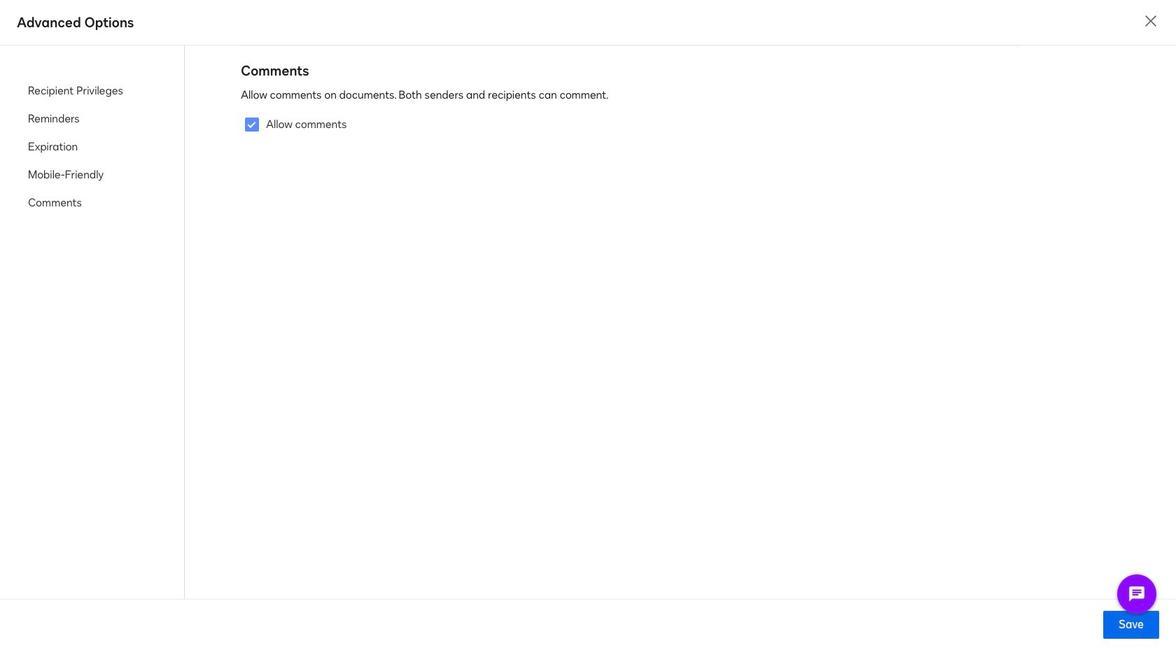 Task type: describe. For each thing, give the bounding box(es) containing it.
advanced options list list
[[17, 80, 184, 214]]



Task type: vqa. For each thing, say whether or not it's contained in the screenshot.
Recipient Action Options, Group 1 menu at bottom right
no



